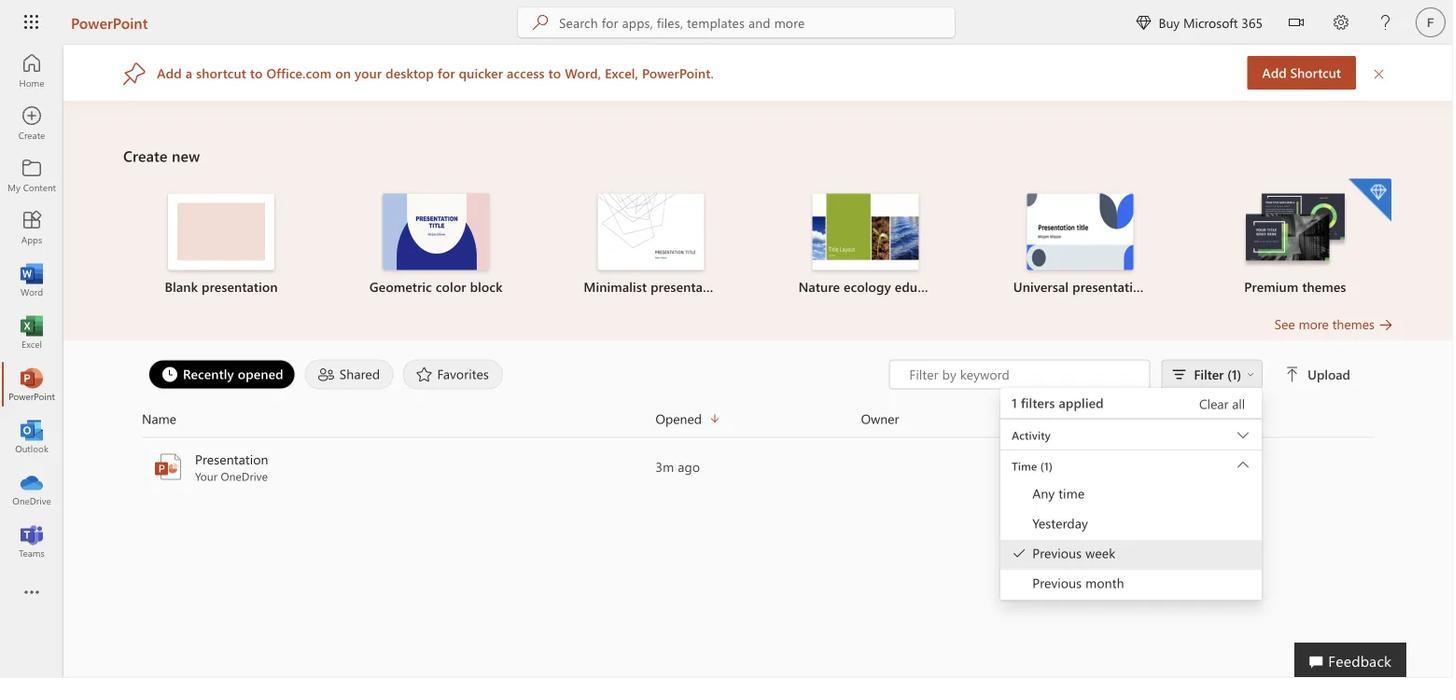 Task type: locate. For each thing, give the bounding box(es) containing it.
1 horizontal spatial activity
[[1067, 410, 1110, 428]]

row
[[142, 409, 1376, 438]]

recently opened tab
[[144, 360, 300, 390]]

blank presentation
[[165, 278, 278, 296]]

None search field
[[518, 7, 955, 37]]

1 presentation from the left
[[202, 278, 278, 296]]

2 to from the left
[[549, 64, 561, 81]]

0 horizontal spatial (1)
[[1041, 459, 1053, 474]]

0 vertical spatial (1)
[[1228, 366, 1242, 383]]

word image
[[22, 271, 41, 289]]

menu
[[1001, 419, 1263, 420], [1001, 451, 1263, 601], [1001, 481, 1263, 600]]

 upload
[[1286, 366, 1351, 383]]

activity
[[1067, 410, 1110, 428], [1012, 428, 1051, 443]]

premium themes
[[1245, 278, 1347, 296]]

to right 'shortcut'
[[250, 64, 263, 81]]

add
[[1263, 64, 1287, 81], [157, 64, 182, 81]]

blank
[[165, 278, 198, 296]]

previous
[[1033, 545, 1083, 562], [1033, 575, 1083, 592]]

color
[[436, 278, 467, 296]]

1 filters applied
[[1012, 395, 1104, 412]]

previous down  previous week
[[1033, 575, 1083, 592]]

themes
[[1303, 278, 1347, 296], [1333, 316, 1376, 333]]

to
[[250, 64, 263, 81], [549, 64, 561, 81]]

nature ecology education photo presentation element
[[770, 194, 962, 296]]

premium
[[1245, 278, 1299, 296]]

0 vertical spatial powerpoint image
[[22, 375, 41, 394]]

themes up see more themes
[[1303, 278, 1347, 296]]

to left word,
[[549, 64, 561, 81]]

0 horizontal spatial add
[[157, 64, 182, 81]]

1 previous from the top
[[1033, 545, 1083, 562]]

themes inside button
[[1333, 316, 1376, 333]]

1 to from the left
[[250, 64, 263, 81]]

feedback
[[1329, 651, 1392, 671]]

opened
[[238, 366, 284, 383]]

microsoft
[[1184, 14, 1239, 31]]

2 add from the left
[[157, 64, 182, 81]]

minimalist
[[584, 278, 647, 296]]

1 horizontal spatial to
[[549, 64, 561, 81]]

see more themes
[[1275, 316, 1376, 333]]

applied
[[1059, 395, 1104, 412]]

blank presentation element
[[125, 194, 318, 296]]

recently opened
[[183, 366, 284, 383]]

activity, column 4 of 4 column header
[[1067, 409, 1376, 430]]

new
[[172, 146, 200, 166]]

f
[[1428, 15, 1435, 29]]

see more themes button
[[1275, 315, 1394, 334]]

presentation
[[195, 451, 269, 468]]

universal presentation image
[[1028, 194, 1134, 270]]

outlook image
[[22, 428, 41, 446]]

any time
[[1033, 485, 1085, 502]]

themes right more
[[1333, 316, 1376, 333]]

1 horizontal spatial add
[[1263, 64, 1287, 81]]

0 horizontal spatial presentation
[[202, 278, 278, 296]]

activity up time (1)
[[1012, 428, 1051, 443]]

shared
[[340, 366, 380, 383]]

a
[[186, 64, 193, 81]]

0 horizontal spatial powerpoint image
[[22, 375, 41, 394]]

1 vertical spatial powerpoint image
[[153, 452, 183, 482]]

2 presentation from the left
[[651, 278, 727, 296]]

powerpoint image down excel image
[[22, 375, 41, 394]]

apps image
[[22, 219, 41, 237]]

powerpoint image left your on the bottom of page
[[153, 452, 183, 482]]

1 vertical spatial previous
[[1033, 575, 1083, 592]]

presentation for minimalist presentation
[[651, 278, 727, 296]]

0 vertical spatial themes
[[1303, 278, 1347, 296]]

 previous week
[[1012, 545, 1116, 562]]


[[1290, 15, 1305, 30]]

menu for time (1)
[[1001, 481, 1263, 600]]

displaying 1 out of 2 files. status
[[889, 360, 1355, 601]]

recently opened element
[[148, 360, 296, 390]]

1 menu from the top
[[1001, 419, 1263, 420]]

3 menu from the top
[[1001, 481, 1263, 600]]


[[1286, 367, 1301, 382]]

presentation down universal presentation image
[[1073, 278, 1149, 296]]

powerpoint image
[[22, 375, 41, 394], [153, 452, 183, 482]]

1 horizontal spatial (1)
[[1228, 366, 1242, 383]]

upload
[[1308, 366, 1351, 383]]

1 add from the left
[[1263, 64, 1287, 81]]

name presentation cell
[[142, 451, 656, 484]]

presentation down minimalist presentation image in the left of the page
[[651, 278, 727, 296]]

office.com
[[267, 64, 332, 81]]

time (1)
[[1012, 459, 1053, 474]]

(1)
[[1228, 366, 1242, 383], [1041, 459, 1053, 474]]

none search field inside powerpoint "banner"
[[518, 7, 955, 37]]

0 horizontal spatial to
[[250, 64, 263, 81]]

excel,
[[605, 64, 639, 81]]

activity inside column header
[[1067, 410, 1110, 428]]

presentation right blank
[[202, 278, 278, 296]]

for
[[438, 64, 455, 81]]

add shortcut
[[1263, 64, 1342, 81]]

1 vertical spatial (1)
[[1041, 459, 1053, 474]]

desktop
[[386, 64, 434, 81]]

universal presentation
[[1014, 278, 1149, 296]]

1 horizontal spatial presentation
[[651, 278, 727, 296]]

previous inside checkbox item
[[1033, 545, 1083, 562]]

3 presentation from the left
[[1073, 278, 1149, 296]]

presentation
[[202, 278, 278, 296], [651, 278, 727, 296], [1073, 278, 1149, 296]]


[[1137, 15, 1152, 30]]

2 horizontal spatial presentation
[[1073, 278, 1149, 296]]

premium themes element
[[1200, 179, 1392, 296]]

add left shortcut
[[1263, 64, 1287, 81]]

3m ago
[[656, 459, 701, 476]]

0 vertical spatial previous
[[1033, 545, 1083, 562]]

previous week checkbox item
[[1001, 541, 1263, 571]]

previous down yesterday
[[1033, 545, 1083, 562]]

shared tab
[[300, 360, 398, 390]]

tab list
[[144, 360, 889, 390]]

1 vertical spatial themes
[[1333, 316, 1376, 333]]

navigation
[[0, 45, 64, 568]]

add left a
[[157, 64, 182, 81]]

(1) for filter
[[1228, 366, 1242, 383]]

filter
[[1195, 366, 1225, 383]]

(1) left 
[[1228, 366, 1242, 383]]

(1) right time
[[1041, 459, 1053, 474]]

presentation your onedrive
[[195, 451, 269, 484]]

block
[[470, 278, 503, 296]]

0 horizontal spatial activity
[[1012, 428, 1051, 443]]

365
[[1242, 14, 1263, 31]]

recently
[[183, 366, 234, 383]]

1 horizontal spatial powerpoint image
[[153, 452, 183, 482]]

geometric
[[370, 278, 432, 296]]

more
[[1300, 316, 1330, 333]]

any
[[1033, 485, 1056, 502]]

excel image
[[22, 323, 41, 342]]

premium templates diamond image
[[1349, 179, 1392, 222]]

add inside add shortcut button
[[1263, 64, 1287, 81]]

add for add shortcut
[[1263, 64, 1287, 81]]

clear all
[[1200, 395, 1246, 413]]

activity right filters
[[1067, 410, 1110, 428]]

name button
[[142, 409, 656, 430]]

view more apps image
[[22, 585, 41, 603]]



Task type: vqa. For each thing, say whether or not it's contained in the screenshot.
the top The Themes
yes



Task type: describe. For each thing, give the bounding box(es) containing it.
create
[[123, 146, 168, 166]]

presentation for universal presentation
[[1073, 278, 1149, 296]]

on
[[335, 64, 351, 81]]

buy
[[1159, 14, 1180, 31]]

shared element
[[305, 360, 394, 390]]

powerpoint
[[71, 12, 148, 32]]

access
[[507, 64, 545, 81]]

ago
[[678, 459, 701, 476]]

teams image
[[22, 532, 41, 551]]

shortcut
[[196, 64, 246, 81]]

your
[[355, 64, 382, 81]]


[[1248, 371, 1255, 379]]

quicker
[[459, 64, 503, 81]]

shortcut
[[1291, 64, 1342, 81]]

add a shortcut to office.com on your desktop for quicker access to word, excel, powerpoint.
[[157, 64, 714, 81]]

your
[[195, 469, 218, 484]]

create new
[[123, 146, 200, 166]]

powerpoint banner
[[0, 0, 1454, 48]]

yesterday
[[1033, 515, 1089, 532]]

a2hs image
[[123, 61, 146, 85]]

dismiss this dialog image
[[1374, 65, 1387, 81]]

owner
[[862, 410, 900, 428]]

see
[[1275, 316, 1296, 333]]

create image
[[22, 114, 41, 133]]

menu for 1 filters applied
[[1001, 419, 1263, 420]]

geometric color block
[[370, 278, 503, 296]]

activity inside displaying 1 out of 2 files. status
[[1012, 428, 1051, 443]]

2 menu from the top
[[1001, 451, 1263, 601]]

favorites
[[437, 366, 489, 383]]

presentation for blank presentation
[[202, 278, 278, 296]]

opened
[[656, 410, 702, 428]]

name
[[142, 410, 176, 428]]

Search box. Suggestions appear as you type. search field
[[559, 7, 955, 37]]

 button
[[1275, 0, 1320, 48]]

1
[[1012, 395, 1018, 412]]

geometric color block element
[[340, 194, 533, 296]]

clear all button
[[1194, 394, 1251, 415]]

filter (1) 
[[1195, 366, 1255, 383]]

powerpoint image inside name presentation cell
[[153, 452, 183, 482]]

 buy microsoft 365
[[1137, 14, 1263, 31]]

powerpoint.
[[642, 64, 714, 81]]

f button
[[1409, 0, 1454, 45]]

week
[[1086, 545, 1116, 562]]

minimalist presentation element
[[555, 194, 748, 296]]


[[1012, 546, 1027, 561]]

add for add a shortcut to office.com on your desktop for quicker access to word, excel, powerpoint.
[[157, 64, 182, 81]]

tab list containing recently opened
[[144, 360, 889, 390]]

time
[[1012, 459, 1038, 474]]

clear
[[1200, 395, 1229, 413]]

(1) for time
[[1041, 459, 1053, 474]]

universal presentation element
[[985, 194, 1177, 296]]

minimalist presentation
[[584, 278, 727, 296]]

onedrive
[[221, 469, 268, 484]]

owner button
[[862, 409, 1067, 430]]

row containing name
[[142, 409, 1376, 438]]

minimalist presentation image
[[598, 194, 704, 270]]

month
[[1086, 575, 1125, 592]]

previous month
[[1033, 575, 1125, 592]]

add shortcut button
[[1248, 56, 1357, 90]]

favorites tab
[[398, 360, 508, 390]]

word,
[[565, 64, 602, 81]]

time
[[1059, 485, 1085, 502]]

Filter by keyword text field
[[908, 366, 1141, 384]]

3m
[[656, 459, 674, 476]]

opened button
[[656, 409, 862, 430]]

premium themes image
[[1243, 194, 1349, 269]]

2 previous from the top
[[1033, 575, 1083, 592]]

favorites element
[[403, 360, 503, 390]]

all
[[1233, 395, 1246, 413]]

filters
[[1021, 395, 1056, 412]]

feedback button
[[1295, 643, 1407, 679]]

onedrive image
[[22, 480, 41, 499]]

nature ecology education photo presentation image
[[813, 194, 919, 270]]

geometric color block image
[[383, 194, 490, 270]]

home image
[[22, 62, 41, 80]]

my content image
[[22, 166, 41, 185]]

universal
[[1014, 278, 1069, 296]]



